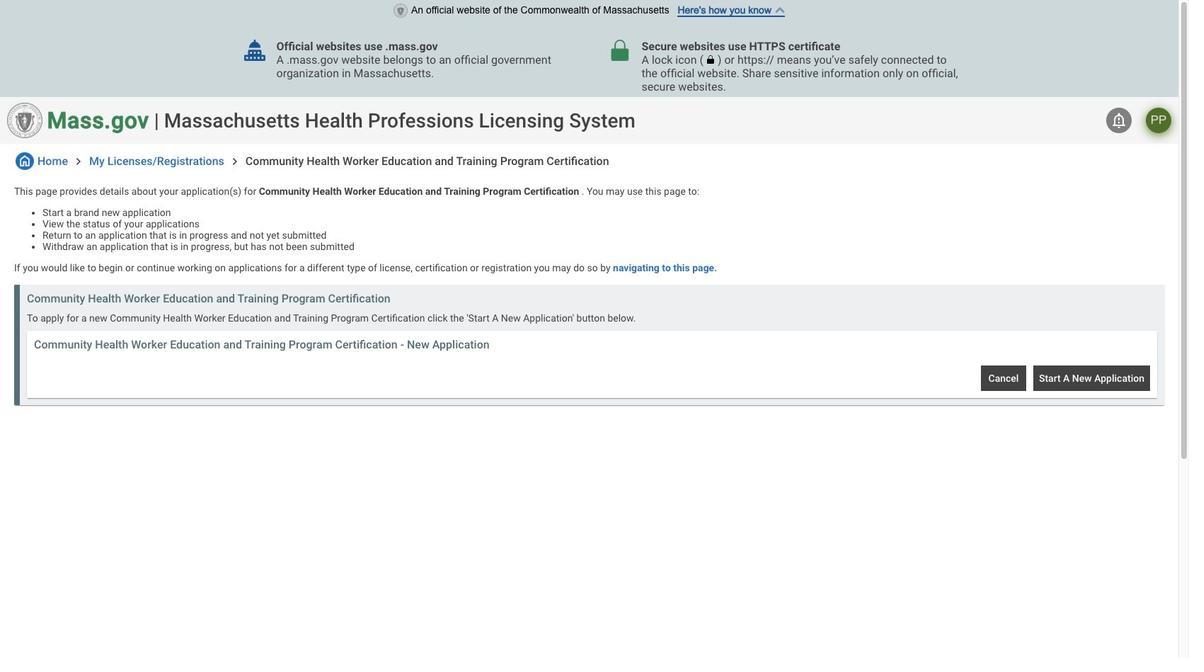 Task type: locate. For each thing, give the bounding box(es) containing it.
2 horizontal spatial no color image
[[1111, 112, 1128, 129]]

1 horizontal spatial no color image
[[228, 154, 242, 168]]

heading
[[164, 109, 636, 132]]

0 horizontal spatial no color image
[[16, 152, 34, 170]]

no color image
[[72, 154, 86, 168]]

no color image
[[1111, 112, 1128, 129], [16, 152, 34, 170], [228, 154, 242, 168]]



Task type: vqa. For each thing, say whether or not it's contained in the screenshot.
"heading"
yes



Task type: describe. For each thing, give the bounding box(es) containing it.
massachusetts state seal image
[[7, 103, 42, 138]]

massachusetts state seal image
[[394, 4, 408, 18]]



